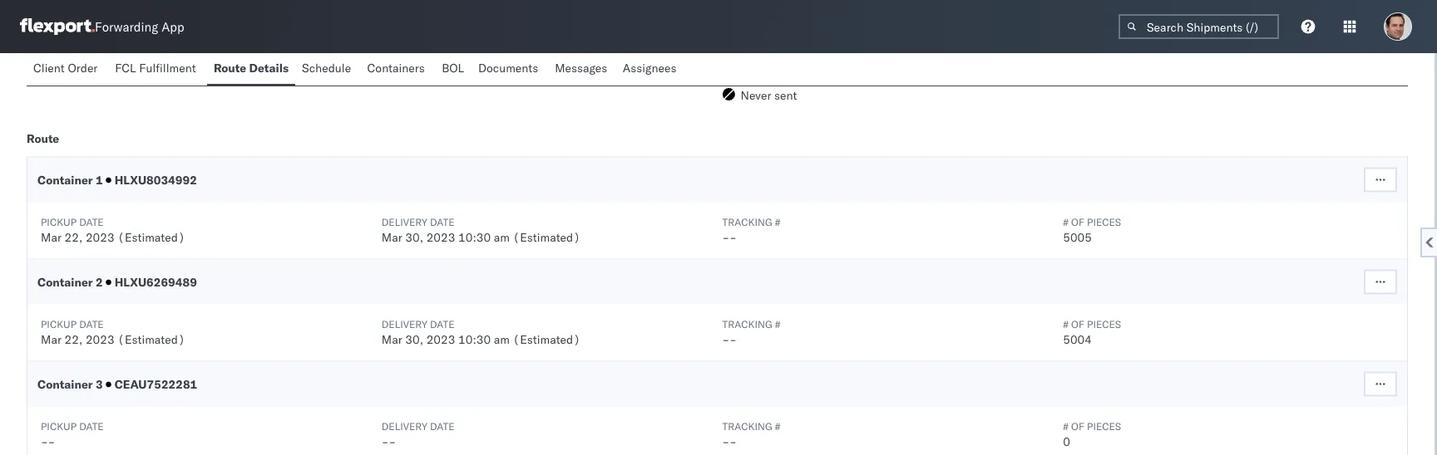 Task type: vqa. For each thing, say whether or not it's contained in the screenshot.


Task type: describe. For each thing, give the bounding box(es) containing it.
documents
[[478, 61, 538, 75]]

app
[[162, 19, 184, 35]]

route details button
[[207, 53, 295, 86]]

route for route
[[27, 131, 59, 146]]

flex-
[[723, 69, 758, 84]]

pickup for container 3
[[41, 421, 77, 434]]

containers
[[965, 70, 1020, 85]]

container 1
[[37, 173, 106, 188]]

# inside # of pieces 5005
[[1064, 217, 1069, 229]]

# inside the container # 3 containers
[[1014, 57, 1019, 69]]

carrier
[[27, 57, 69, 69]]

never sent
[[741, 88, 797, 103]]

tracking for 5004
[[723, 319, 773, 332]]

fulfillment
[[139, 61, 196, 75]]

client
[[33, 61, 65, 75]]

ceau7522281
[[112, 378, 197, 392]]

forwarding
[[95, 19, 158, 35]]

am for hlxu6269489
[[494, 333, 510, 347]]

10:30 for hlxu6269489
[[458, 333, 491, 347]]

22, for 1
[[65, 230, 83, 245]]

consignee link
[[27, 70, 82, 85]]

date inside delivery date --
[[430, 421, 455, 434]]

tracking # -- for 5004
[[723, 319, 781, 347]]

5005
[[1064, 230, 1092, 245]]

forwarding app
[[95, 19, 184, 35]]

2
[[96, 275, 103, 290]]

route details
[[214, 61, 289, 75]]

service
[[491, 57, 531, 69]]

flex-1846748b
[[723, 69, 816, 84]]

service type drayage
[[491, 57, 558, 85]]

pieces for 0
[[1087, 421, 1122, 434]]

container for container 1
[[37, 173, 93, 188]]

pickup date --
[[41, 421, 104, 450]]

container for container # 3 containers
[[955, 57, 1011, 69]]

hlxu8034992
[[112, 173, 197, 188]]

consignee
[[27, 70, 82, 85]]

assignees
[[623, 61, 677, 75]]

of for 0
[[1072, 421, 1085, 434]]

container for container 3
[[37, 378, 93, 392]]

hlxu6269489
[[112, 275, 197, 290]]

carrier consignee
[[27, 57, 82, 85]]

messages
[[555, 61, 608, 75]]

delivery for hlxu8034992
[[382, 217, 428, 229]]

details
[[249, 61, 289, 75]]

# inside # of pieces 0
[[1064, 421, 1069, 434]]

Search Shipments (/) text field
[[1119, 14, 1280, 39]]

container 2
[[37, 275, 106, 290]]

order
[[68, 61, 98, 75]]

delivery date mar 30, 2023 10:30 am (estimated) for hlxu6269489
[[382, 319, 581, 347]]

bol
[[442, 61, 464, 75]]

bol button
[[435, 53, 472, 86]]

0
[[1064, 435, 1071, 450]]

delivery for ceau7522281
[[382, 421, 428, 434]]

30, for hlxu6269489
[[405, 333, 424, 347]]

am for hlxu8034992
[[494, 230, 510, 245]]

container 3
[[37, 378, 106, 392]]

delivery for hlxu6269489
[[382, 319, 428, 332]]

container for container 2
[[37, 275, 93, 290]]



Task type: locate. For each thing, give the bounding box(es) containing it.
pickup date mar 22, 2023 (estimated) down 1
[[41, 217, 185, 245]]

of
[[1072, 217, 1085, 229], [1072, 319, 1085, 332], [1072, 421, 1085, 434]]

1 vertical spatial 30,
[[405, 333, 424, 347]]

delivery
[[723, 57, 768, 69], [382, 217, 428, 229], [382, 319, 428, 332], [382, 421, 428, 434]]

3
[[955, 70, 962, 85], [96, 378, 103, 392]]

1 tracking from the top
[[723, 217, 773, 229]]

container inside the container # 3 containers
[[955, 57, 1011, 69]]

0 vertical spatial route
[[214, 61, 246, 75]]

1 of from the top
[[1072, 217, 1085, 229]]

1 22, from the top
[[65, 230, 83, 245]]

pickup down container 1
[[41, 217, 77, 229]]

partner --
[[259, 57, 303, 85]]

2023
[[86, 230, 115, 245], [427, 230, 455, 245], [86, 333, 115, 347], [427, 333, 455, 347]]

1 vertical spatial am
[[494, 333, 510, 347]]

of inside # of pieces 5004
[[1072, 319, 1085, 332]]

2 vertical spatial pieces
[[1087, 421, 1122, 434]]

route up container 1
[[27, 131, 59, 146]]

fcl
[[115, 61, 136, 75]]

client order button
[[27, 53, 108, 86]]

0 horizontal spatial 3
[[96, 378, 103, 392]]

tracking for 0
[[723, 421, 773, 434]]

pickup date mar 22, 2023 (estimated) down 2
[[41, 319, 185, 347]]

1 vertical spatial route
[[27, 131, 59, 146]]

3 tracking from the top
[[723, 421, 773, 434]]

10:30 for hlxu8034992
[[458, 230, 491, 245]]

2 pickup date mar 22, 2023 (estimated) from the top
[[41, 319, 185, 347]]

2 22, from the top
[[65, 333, 83, 347]]

2 vertical spatial tracking
[[723, 421, 773, 434]]

sent
[[775, 88, 797, 103]]

pickup date mar 22, 2023 (estimated) for hlxu6269489
[[41, 319, 185, 347]]

2 pickup from the top
[[41, 319, 77, 332]]

route left 'details'
[[214, 61, 246, 75]]

3 pickup from the top
[[41, 421, 77, 434]]

1 vertical spatial delivery date mar 30, 2023 10:30 am (estimated)
[[382, 319, 581, 347]]

delivery date --
[[382, 421, 455, 450]]

pickup
[[41, 217, 77, 229], [41, 319, 77, 332], [41, 421, 77, 434]]

1 pieces from the top
[[1087, 217, 1122, 229]]

1 horizontal spatial route
[[214, 61, 246, 75]]

forwarding app link
[[20, 18, 184, 35]]

tracking # -- for 5005
[[723, 217, 781, 245]]

containers
[[367, 61, 425, 75]]

2 delivery date mar 30, 2023 10:30 am (estimated) from the top
[[382, 319, 581, 347]]

pickup down container 3
[[41, 421, 77, 434]]

pieces inside # of pieces 0
[[1087, 421, 1122, 434]]

0 vertical spatial pickup date mar 22, 2023 (estimated)
[[41, 217, 185, 245]]

3 tracking # -- from the top
[[723, 421, 781, 450]]

mar
[[41, 230, 62, 245], [382, 230, 402, 245], [41, 333, 62, 347], [382, 333, 402, 347]]

of for 5005
[[1072, 217, 1085, 229]]

schedule
[[302, 61, 351, 75]]

date inside pickup date --
[[79, 421, 104, 434]]

never
[[741, 88, 772, 103]]

3 left containers
[[955, 70, 962, 85]]

3 inside the container # 3 containers
[[955, 70, 962, 85]]

1 vertical spatial of
[[1072, 319, 1085, 332]]

1 vertical spatial pickup date mar 22, 2023 (estimated)
[[41, 319, 185, 347]]

tracking # --
[[723, 217, 781, 245], [723, 319, 781, 347], [723, 421, 781, 450]]

2 tracking # -- from the top
[[723, 319, 781, 347]]

pickup for container 1
[[41, 217, 77, 229]]

1 pickup date mar 22, 2023 (estimated) from the top
[[41, 217, 185, 245]]

documents button
[[472, 53, 548, 86]]

assignees button
[[616, 53, 686, 86]]

1 am from the top
[[494, 230, 510, 245]]

drayage
[[491, 70, 533, 85]]

pickup inside pickup date --
[[41, 421, 77, 434]]

delivery date mar 30, 2023 10:30 am (estimated)
[[382, 217, 581, 245], [382, 319, 581, 347]]

delivery order
[[723, 57, 805, 69]]

2 30, from the top
[[405, 333, 424, 347]]

1 horizontal spatial 3
[[955, 70, 962, 85]]

0 vertical spatial 22,
[[65, 230, 83, 245]]

flex-1846748b button
[[723, 69, 816, 84]]

2 pieces from the top
[[1087, 319, 1122, 332]]

fcl fulfillment button
[[108, 53, 207, 86]]

2 vertical spatial tracking # --
[[723, 421, 781, 450]]

2 am from the top
[[494, 333, 510, 347]]

1 10:30 from the top
[[458, 230, 491, 245]]

5004
[[1064, 333, 1092, 347]]

route
[[214, 61, 246, 75], [27, 131, 59, 146]]

pieces
[[1087, 217, 1122, 229], [1087, 319, 1122, 332], [1087, 421, 1122, 434]]

0 vertical spatial tracking # --
[[723, 217, 781, 245]]

2 vertical spatial of
[[1072, 421, 1085, 434]]

pieces for 5004
[[1087, 319, 1122, 332]]

pieces inside # of pieces 5004
[[1087, 319, 1122, 332]]

3 of from the top
[[1072, 421, 1085, 434]]

pickup date mar 22, 2023 (estimated)
[[41, 217, 185, 245], [41, 319, 185, 347]]

route for route details
[[214, 61, 246, 75]]

messages button
[[548, 53, 616, 86]]

# of pieces 5004
[[1064, 319, 1122, 347]]

22, up container 3
[[65, 333, 83, 347]]

delivery date mar 30, 2023 10:30 am (estimated) for hlxu8034992
[[382, 217, 581, 245]]

1846748b
[[758, 69, 816, 84]]

flexport. image
[[20, 18, 95, 35]]

0 vertical spatial 3
[[955, 70, 962, 85]]

1 30, from the top
[[405, 230, 424, 245]]

tracking for 5005
[[723, 217, 773, 229]]

0 vertical spatial of
[[1072, 217, 1085, 229]]

30,
[[405, 230, 424, 245], [405, 333, 424, 347]]

0 vertical spatial delivery date mar 30, 2023 10:30 am (estimated)
[[382, 217, 581, 245]]

type
[[534, 57, 558, 69]]

date
[[79, 217, 104, 229], [430, 217, 455, 229], [79, 319, 104, 332], [430, 319, 455, 332], [79, 421, 104, 434], [430, 421, 455, 434]]

22,
[[65, 230, 83, 245], [65, 333, 83, 347]]

delivery inside delivery date --
[[382, 421, 428, 434]]

of for 5004
[[1072, 319, 1085, 332]]

pickup down container 2
[[41, 319, 77, 332]]

22, for 2
[[65, 333, 83, 347]]

2 10:30 from the top
[[458, 333, 491, 347]]

22, up container 2
[[65, 230, 83, 245]]

30, for hlxu8034992
[[405, 230, 424, 245]]

2 of from the top
[[1072, 319, 1085, 332]]

container
[[955, 57, 1011, 69], [37, 173, 93, 188], [37, 275, 93, 290], [37, 378, 93, 392]]

0 vertical spatial 10:30
[[458, 230, 491, 245]]

0 vertical spatial pickup
[[41, 217, 77, 229]]

1 pickup from the top
[[41, 217, 77, 229]]

0 vertical spatial 30,
[[405, 230, 424, 245]]

3 pieces from the top
[[1087, 421, 1122, 434]]

1 vertical spatial 3
[[96, 378, 103, 392]]

0 vertical spatial am
[[494, 230, 510, 245]]

container up pickup date --
[[37, 378, 93, 392]]

of inside # of pieces 5005
[[1072, 217, 1085, 229]]

0 horizontal spatial route
[[27, 131, 59, 146]]

#
[[1014, 57, 1019, 69], [775, 217, 781, 229], [1064, 217, 1069, 229], [775, 319, 781, 332], [1064, 319, 1069, 332], [775, 421, 781, 434], [1064, 421, 1069, 434]]

client order
[[33, 61, 98, 75]]

# inside # of pieces 5004
[[1064, 319, 1069, 332]]

1 delivery date mar 30, 2023 10:30 am (estimated) from the top
[[382, 217, 581, 245]]

pickup date mar 22, 2023 (estimated) for hlxu8034992
[[41, 217, 185, 245]]

1 vertical spatial 10:30
[[458, 333, 491, 347]]

container left 2
[[37, 275, 93, 290]]

container up containers
[[955, 57, 1011, 69]]

containers button
[[361, 53, 435, 86]]

-
[[259, 70, 266, 85], [266, 70, 273, 85], [723, 230, 730, 245], [730, 230, 737, 245], [723, 333, 730, 347], [730, 333, 737, 347], [41, 435, 48, 450], [48, 435, 55, 450], [382, 435, 389, 450], [389, 435, 396, 450], [723, 435, 730, 450], [730, 435, 737, 450]]

1 tracking # -- from the top
[[723, 217, 781, 245]]

fcl fulfillment
[[115, 61, 196, 75]]

partner
[[259, 57, 303, 69]]

1 vertical spatial pickup
[[41, 319, 77, 332]]

container left 1
[[37, 173, 93, 188]]

container # 3 containers
[[955, 57, 1020, 85]]

route inside button
[[214, 61, 246, 75]]

2 vertical spatial pickup
[[41, 421, 77, 434]]

10:30
[[458, 230, 491, 245], [458, 333, 491, 347]]

pickup for container 2
[[41, 319, 77, 332]]

2 tracking from the top
[[723, 319, 773, 332]]

pieces for 5005
[[1087, 217, 1122, 229]]

0 vertical spatial pieces
[[1087, 217, 1122, 229]]

(estimated)
[[118, 230, 185, 245], [513, 230, 581, 245], [118, 333, 185, 347], [513, 333, 581, 347]]

0 vertical spatial tracking
[[723, 217, 773, 229]]

tracking
[[723, 217, 773, 229], [723, 319, 773, 332], [723, 421, 773, 434]]

1 vertical spatial 22,
[[65, 333, 83, 347]]

of inside # of pieces 0
[[1072, 421, 1085, 434]]

1 vertical spatial tracking
[[723, 319, 773, 332]]

order
[[771, 57, 805, 69]]

tracking # -- for 0
[[723, 421, 781, 450]]

3 left ceau7522281
[[96, 378, 103, 392]]

schedule button
[[295, 53, 361, 86]]

1
[[96, 173, 103, 188]]

# of pieces 5005
[[1064, 217, 1122, 245]]

1 vertical spatial pieces
[[1087, 319, 1122, 332]]

pieces inside # of pieces 5005
[[1087, 217, 1122, 229]]

# of pieces 0
[[1064, 421, 1122, 450]]

am
[[494, 230, 510, 245], [494, 333, 510, 347]]

1 vertical spatial tracking # --
[[723, 319, 781, 347]]



